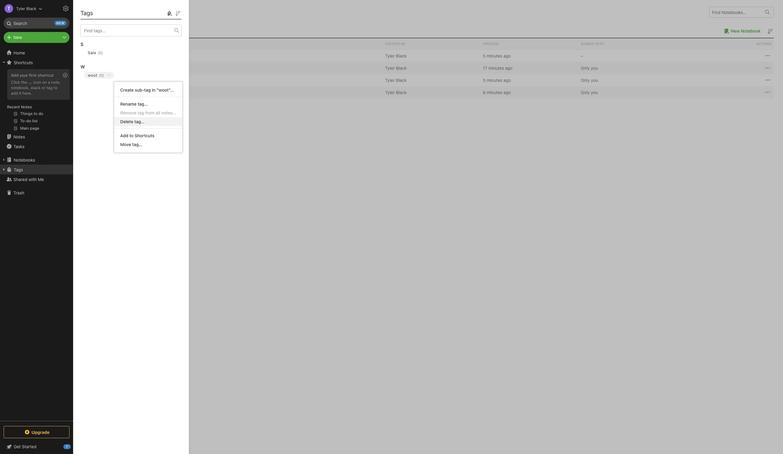 Task type: vqa. For each thing, say whether or not it's contained in the screenshot.
the Get it free for 7 days Button
no



Task type: locate. For each thing, give the bounding box(es) containing it.
ago right "6"
[[504, 90, 511, 95]]

first notebook button
[[92, 52, 139, 59]]

tags
[[80, 9, 93, 16], [14, 167, 23, 172]]

( inside sale ( 0 )
[[98, 50, 99, 55]]

main page row
[[82, 62, 774, 74]]

1 horizontal spatial tags
[[80, 9, 93, 16]]

only you for 6 minutes ago
[[581, 90, 598, 95]]

create new tag image
[[166, 10, 173, 17]]

tyler for main page row
[[385, 65, 395, 71]]

remove tag from all notes…
[[120, 110, 176, 116]]

minutes inside main page row
[[489, 65, 504, 71]]

0 vertical spatial new
[[731, 28, 740, 34]]

to up the move tag…
[[129, 133, 134, 138]]

trash
[[13, 190, 24, 196]]

0 vertical spatial 0
[[99, 50, 102, 55]]

shortcuts up move tag… link on the left
[[135, 133, 154, 138]]

updated button
[[481, 38, 579, 49]]

0 vertical spatial to
[[123, 78, 127, 83]]

tyler black
[[16, 6, 36, 11], [385, 53, 407, 58], [385, 65, 407, 71], [385, 78, 407, 83], [385, 90, 407, 95]]

tyler inside things to do row
[[385, 78, 395, 83]]

ago for things to do row on the top of the page
[[504, 78, 511, 83]]

5 for –
[[483, 53, 486, 58]]

black inside things to do row
[[396, 78, 407, 83]]

0 vertical spatial 5 minutes ago
[[483, 53, 511, 58]]

minutes up 6 minutes ago
[[487, 78, 503, 83]]

black inside main page row
[[396, 65, 407, 71]]

0 inside "woot ( 0 )"
[[100, 73, 103, 78]]

expand tags image
[[2, 167, 6, 172]]

do up create
[[128, 78, 133, 83]]

minutes down the updated
[[487, 53, 503, 58]]

0 horizontal spatial add
[[11, 73, 19, 78]]

add
[[11, 73, 19, 78], [120, 133, 128, 138]]

minutes for things to do row on the top of the page
[[487, 78, 503, 83]]

tags up 1
[[80, 9, 93, 16]]

ago for first notebook row
[[504, 53, 511, 58]]

1 horizontal spatial new
[[731, 28, 740, 34]]

upgrade button
[[4, 427, 70, 439]]

( right the "woot"
[[99, 73, 100, 78]]

2 vertical spatial you
[[591, 90, 598, 95]]

notebook
[[741, 28, 761, 34], [111, 53, 130, 58]]

add your first shortcut
[[11, 73, 54, 78]]

0 vertical spatial notebooks
[[82, 9, 111, 16]]

0 horizontal spatial notebooks
[[14, 157, 35, 163]]

home link
[[0, 48, 73, 58]]

tag left the in
[[144, 87, 151, 93]]

black for first notebook row
[[396, 53, 407, 58]]

( inside "woot ( 0 )"
[[99, 73, 100, 78]]

minutes right "6"
[[487, 90, 503, 95]]

black
[[26, 6, 36, 11], [396, 53, 407, 58], [396, 65, 407, 71], [396, 78, 407, 83], [396, 90, 407, 95]]

only you inside things to do row
[[581, 78, 598, 83]]

5 minutes ago
[[483, 53, 511, 58], [483, 78, 511, 83]]

1 vertical spatial )
[[103, 73, 104, 78]]

notes right recent
[[21, 105, 32, 109]]

3 only you from the top
[[581, 90, 598, 95]]

1 5 minutes ago from the top
[[483, 53, 511, 58]]

( right sale at the top left
[[98, 50, 99, 55]]

1 vertical spatial new
[[13, 35, 22, 40]]

minutes inside things to do row
[[487, 78, 503, 83]]

5 minutes ago up 17 minutes ago
[[483, 53, 511, 58]]

move tag… link
[[114, 140, 182, 149]]

0 for sale
[[99, 50, 102, 55]]

tag… down add to shortcuts
[[132, 142, 142, 147]]

1 vertical spatial notes
[[13, 134, 25, 139]]

1 vertical spatial only you
[[581, 78, 598, 83]]

you inside main page row
[[591, 65, 598, 71]]

tyler
[[16, 6, 25, 11], [385, 53, 395, 58], [385, 65, 395, 71], [385, 78, 395, 83], [385, 90, 395, 95]]

1 vertical spatial notebook
[[111, 53, 130, 58]]

tag… inside 'link'
[[134, 119, 145, 124]]

1 vertical spatial 5 minutes ago
[[483, 78, 511, 83]]

0 horizontal spatial tags
[[14, 167, 23, 172]]

2 horizontal spatial to
[[129, 133, 134, 138]]

tyler inside to-do list row
[[385, 90, 395, 95]]

1 vertical spatial to
[[54, 85, 57, 90]]

only inside to-do list row
[[581, 90, 590, 95]]

only inside things to do row
[[581, 78, 590, 83]]

1 vertical spatial you
[[591, 78, 598, 83]]

your
[[20, 73, 28, 78]]

first notebook
[[101, 53, 130, 58]]

1 vertical spatial only
[[581, 78, 590, 83]]

notebook inside first notebook button
[[111, 53, 130, 58]]

0 horizontal spatial shortcuts
[[14, 60, 33, 65]]

1 vertical spatial do
[[116, 90, 121, 95]]

notebook,
[[11, 85, 30, 90]]

shortcuts button
[[0, 58, 73, 67]]

0 vertical spatial only you
[[581, 65, 598, 71]]

only you
[[581, 65, 598, 71], [581, 78, 598, 83], [581, 90, 598, 95]]

tag down a
[[47, 85, 53, 90]]

5 minutes ago inside first notebook row
[[483, 53, 511, 58]]

0 vertical spatial add
[[11, 73, 19, 78]]

do left list
[[116, 90, 121, 95]]

actions
[[757, 42, 772, 46]]

ago right '17'
[[505, 65, 513, 71]]

1 vertical spatial notebooks
[[14, 157, 35, 163]]

tyler for to-do list row
[[385, 90, 395, 95]]

1 vertical spatial (
[[99, 73, 100, 78]]

0 inside sale ( 0 )
[[99, 50, 102, 55]]

sale ( 0 )
[[88, 50, 103, 55]]

tyler black inside first notebook row
[[385, 53, 407, 58]]

2 horizontal spatial tag
[[144, 87, 151, 93]]

row group
[[80, 37, 187, 88], [82, 50, 774, 98]]

ago inside to-do list row
[[504, 90, 511, 95]]

2 only from the top
[[581, 78, 590, 83]]

1 5 from the top
[[483, 53, 486, 58]]

ago inside first notebook row
[[504, 53, 511, 58]]

delete tag… menu item
[[114, 117, 182, 126]]

"woot"…
[[157, 87, 174, 93]]

you
[[591, 65, 598, 71], [591, 78, 598, 83], [591, 90, 598, 95]]

woot ( 0 )
[[88, 73, 104, 78]]

tyler for things to do row on the top of the page
[[385, 78, 395, 83]]

recent
[[7, 105, 20, 109]]

get
[[14, 445, 21, 450]]

1 horizontal spatial notebook
[[741, 28, 761, 34]]

tyler inside first notebook row
[[385, 53, 395, 58]]

ago for main page row
[[505, 65, 513, 71]]

in
[[152, 87, 155, 93]]

click the ...
[[11, 80, 32, 85]]

tyler black inside main page row
[[385, 65, 407, 71]]

s
[[80, 41, 83, 47]]

0
[[99, 50, 102, 55], [100, 73, 103, 78]]

tag… down remove tag from all notes… link
[[134, 119, 145, 124]]

ago
[[504, 53, 511, 58], [505, 65, 513, 71], [504, 78, 511, 83], [504, 90, 511, 95]]

to inside icon on a note, notebook, stack or tag to add it here.
[[54, 85, 57, 90]]

only
[[581, 65, 590, 71], [581, 78, 590, 83], [581, 90, 590, 95]]

17 minutes ago
[[483, 65, 513, 71]]

row group containing s
[[80, 37, 187, 88]]

group
[[0, 67, 73, 134]]

new up 'home'
[[13, 35, 22, 40]]

remove
[[120, 110, 136, 116]]

minutes right '17'
[[489, 65, 504, 71]]

ago down 17 minutes ago
[[504, 78, 511, 83]]

0 vertical spatial (
[[98, 50, 99, 55]]

new inside popup button
[[13, 35, 22, 40]]

shortcuts down 'home'
[[14, 60, 33, 65]]

notebooks
[[82, 9, 111, 16], [14, 157, 35, 163]]

1 vertical spatial 0
[[100, 73, 103, 78]]

shortcuts inside add to shortcuts link
[[135, 133, 154, 138]]

only for 5 minutes ago
[[581, 78, 590, 83]]

tag… for move tag…
[[132, 142, 142, 147]]

0 right sale at the top left
[[99, 50, 102, 55]]

to inside add to shortcuts link
[[129, 133, 134, 138]]

to inside things to do button
[[123, 78, 127, 83]]

tyler black inside things to do row
[[385, 78, 407, 83]]

click to collapse image
[[71, 444, 75, 451]]

only you inside main page row
[[581, 65, 598, 71]]

new search field
[[8, 18, 66, 29]]

2 only you from the top
[[581, 78, 598, 83]]

tag… up remove tag from all notes…
[[138, 102, 148, 107]]

2 5 from the top
[[483, 78, 486, 83]]

delete tag…
[[120, 119, 145, 124]]

5 up "6"
[[483, 78, 486, 83]]

ago up 17 minutes ago
[[504, 53, 511, 58]]

( for woot
[[99, 73, 100, 78]]

create
[[120, 87, 134, 93]]

1 only you from the top
[[581, 65, 598, 71]]

tag inside 'link'
[[144, 87, 151, 93]]

notebooks down tasks
[[14, 157, 35, 163]]

new up actions button
[[731, 28, 740, 34]]

1 vertical spatial 5
[[483, 78, 486, 83]]

new notebook
[[731, 28, 761, 34]]

delete tag… link
[[114, 117, 182, 126]]

add inside add to shortcuts link
[[120, 133, 128, 138]]

notebooks up 'notebook'
[[82, 9, 111, 16]]

2 you from the top
[[591, 78, 598, 83]]

tag left 'from'
[[137, 110, 144, 116]]

Tag actions field
[[104, 72, 114, 79]]

minutes
[[487, 53, 503, 58], [489, 65, 504, 71], [487, 78, 503, 83], [487, 90, 503, 95]]

1 vertical spatial tags
[[14, 167, 23, 172]]

new
[[731, 28, 740, 34], [13, 35, 22, 40]]

0 horizontal spatial to
[[54, 85, 57, 90]]

with
[[28, 177, 37, 182]]

1 horizontal spatial to
[[123, 78, 127, 83]]

to down note,
[[54, 85, 57, 90]]

rename tag… link
[[114, 100, 182, 109]]

2 vertical spatial to
[[129, 133, 134, 138]]

5
[[483, 53, 486, 58], [483, 78, 486, 83]]

1 only from the top
[[581, 65, 590, 71]]

it
[[19, 91, 21, 96]]

only you inside to-do list row
[[581, 90, 598, 95]]

woot
[[88, 73, 98, 78]]

tasks button
[[0, 142, 73, 152]]

shortcuts inside "shortcuts" button
[[14, 60, 33, 65]]

sale
[[88, 50, 96, 55]]

–
[[581, 53, 583, 58]]

add
[[11, 91, 18, 96]]

0 vertical spatial notebook
[[741, 28, 761, 34]]

from
[[145, 110, 155, 116]]

tree
[[0, 48, 73, 421]]

1 vertical spatial tag…
[[134, 119, 145, 124]]

0 horizontal spatial new
[[13, 35, 22, 40]]

do inside to-do list button
[[116, 90, 121, 95]]

notes up tasks
[[13, 134, 25, 139]]

actions button
[[676, 38, 774, 49]]

1 horizontal spatial notebooks
[[82, 9, 111, 16]]

only inside main page row
[[581, 65, 590, 71]]

3 you from the top
[[591, 90, 598, 95]]

black inside field
[[26, 6, 36, 11]]

2 vertical spatial only
[[581, 90, 590, 95]]

0 horizontal spatial tag
[[47, 85, 53, 90]]

tags up shared
[[14, 167, 23, 172]]

row group containing first notebook
[[82, 50, 774, 98]]

row group inside notebooks element
[[82, 50, 774, 98]]

black inside to-do list row
[[396, 90, 407, 95]]

you inside to-do list row
[[591, 90, 598, 95]]

) inside "woot ( 0 )"
[[103, 73, 104, 78]]

upgrade
[[31, 430, 50, 435]]

only for 17 minutes ago
[[581, 65, 590, 71]]

ago inside main page row
[[505, 65, 513, 71]]

add up click
[[11, 73, 19, 78]]

(
[[98, 50, 99, 55], [99, 73, 100, 78]]

1 horizontal spatial add
[[120, 133, 128, 138]]

5 inside first notebook row
[[483, 53, 486, 58]]

notebook up actions
[[741, 28, 761, 34]]

rename
[[120, 102, 137, 107]]

5 minutes ago for –
[[483, 53, 511, 58]]

notebook inside new notebook button
[[741, 28, 761, 34]]

to right things
[[123, 78, 127, 83]]

0 horizontal spatial notebook
[[111, 53, 130, 58]]

tyler inside main page row
[[385, 65, 395, 71]]

notebook right first
[[111, 53, 130, 58]]

2 vertical spatial only you
[[581, 90, 598, 95]]

tyler black inside to-do list row
[[385, 90, 407, 95]]

woot row
[[80, 71, 187, 88]]

group containing add your first shortcut
[[0, 67, 73, 134]]

) right sale at the top left
[[102, 50, 103, 55]]

tyler black for to-do list row
[[385, 90, 407, 95]]

notebook
[[86, 28, 106, 34]]

to-do list button
[[100, 89, 127, 96]]

0 vertical spatial tag…
[[138, 102, 148, 107]]

2 5 minutes ago from the top
[[483, 78, 511, 83]]

5 minutes ago up 6 minutes ago
[[483, 78, 511, 83]]

0 left tag actions 'field'
[[100, 73, 103, 78]]

add up move
[[120, 133, 128, 138]]

expand notebooks image
[[2, 158, 6, 162]]

1 horizontal spatial do
[[128, 78, 133, 83]]

3 only from the top
[[581, 90, 590, 95]]

move
[[120, 142, 131, 147]]

5 inside things to do row
[[483, 78, 486, 83]]

to for things
[[123, 78, 127, 83]]

here.
[[23, 91, 32, 96]]

black inside first notebook row
[[396, 53, 407, 58]]

5 minutes ago inside things to do row
[[483, 78, 511, 83]]

only you for 5 minutes ago
[[581, 78, 598, 83]]

5 up '17'
[[483, 53, 486, 58]]

0 vertical spatial 5
[[483, 53, 486, 58]]

1 vertical spatial add
[[120, 133, 128, 138]]

0 vertical spatial only
[[581, 65, 590, 71]]

new inside button
[[731, 28, 740, 34]]

0 vertical spatial tags
[[80, 9, 93, 16]]

minutes for to-do list row
[[487, 90, 503, 95]]

( for sale
[[98, 50, 99, 55]]

minutes inside first notebook row
[[487, 53, 503, 58]]

tag
[[47, 85, 53, 90], [144, 87, 151, 93], [137, 110, 144, 116]]

the
[[21, 80, 27, 85]]

0 vertical spatial )
[[102, 50, 103, 55]]

things to do row
[[82, 74, 774, 86]]

ago inside things to do row
[[504, 78, 511, 83]]

you inside things to do row
[[591, 78, 598, 83]]

minutes inside to-do list row
[[487, 90, 503, 95]]

new for new
[[13, 35, 22, 40]]

arrow image
[[85, 52, 92, 59]]

5 for only you
[[483, 78, 486, 83]]

sort options image
[[174, 10, 182, 17]]

things
[[109, 78, 122, 83]]

) inside sale ( 0 )
[[102, 50, 103, 55]]

trash link
[[0, 188, 73, 198]]

) right the "woot"
[[103, 73, 104, 78]]

1 you from the top
[[591, 65, 598, 71]]

new for new notebook
[[731, 28, 740, 34]]

1 horizontal spatial shortcuts
[[135, 133, 154, 138]]

black for to-do list row
[[396, 90, 407, 95]]

add for add your first shortcut
[[11, 73, 19, 78]]

create sub-tag in "woot"… link
[[114, 86, 182, 95]]

0 vertical spatial you
[[591, 65, 598, 71]]

2 vertical spatial tag…
[[132, 142, 142, 147]]

0 horizontal spatial do
[[116, 90, 121, 95]]

on
[[42, 80, 47, 85]]

0 vertical spatial do
[[128, 78, 133, 83]]

tree containing home
[[0, 48, 73, 421]]

0 vertical spatial shortcuts
[[14, 60, 33, 65]]

stack
[[31, 85, 41, 90]]

shared with me
[[13, 177, 44, 182]]

1 vertical spatial shortcuts
[[135, 133, 154, 138]]

shortcut
[[38, 73, 54, 78]]



Task type: describe. For each thing, give the bounding box(es) containing it.
notes link
[[0, 132, 73, 142]]

Search text field
[[8, 18, 65, 29]]

0 vertical spatial notes
[[21, 105, 32, 109]]

Account field
[[0, 2, 42, 15]]

ago for to-do list row
[[504, 90, 511, 95]]

Help and Learning task checklist field
[[0, 443, 73, 452]]

tyler black inside field
[[16, 6, 36, 11]]

to for add
[[129, 133, 134, 138]]

...
[[28, 80, 32, 85]]

tyler black for things to do row on the top of the page
[[385, 78, 407, 83]]

7
[[66, 445, 68, 449]]

title
[[85, 42, 94, 46]]

settings image
[[62, 5, 70, 12]]

6 minutes ago
[[483, 90, 511, 95]]

only you for 17 minutes ago
[[581, 65, 598, 71]]

17
[[483, 65, 487, 71]]

you for 5 minutes ago
[[591, 78, 598, 83]]

shared with me link
[[0, 175, 73, 184]]

tag… for delete tag…
[[134, 119, 145, 124]]

created by
[[385, 42, 406, 46]]

all
[[156, 110, 160, 116]]

tag… for rename tag…
[[138, 102, 148, 107]]

notebooks link
[[0, 155, 73, 165]]

recent notes
[[7, 105, 32, 109]]

things to do
[[109, 78, 133, 83]]

created
[[385, 42, 401, 46]]

move tag…
[[120, 142, 142, 147]]

updated
[[483, 42, 499, 46]]

group inside tree
[[0, 67, 73, 134]]

) for sale
[[102, 50, 103, 55]]

things to do button
[[100, 77, 133, 84]]

get started
[[14, 445, 36, 450]]

first notebook row
[[82, 50, 774, 62]]

minutes for first notebook row
[[487, 53, 503, 58]]

list
[[122, 90, 127, 95]]

to-
[[109, 90, 116, 95]]

shared with button
[[579, 38, 676, 49]]

black for things to do row on the top of the page
[[396, 78, 407, 83]]

title button
[[82, 38, 383, 49]]

Find tags… text field
[[81, 26, 174, 35]]

to-do list
[[109, 90, 127, 95]]

icon on a note, notebook, stack or tag to add it here.
[[11, 80, 61, 96]]

rename tag…
[[120, 102, 148, 107]]

home
[[13, 50, 25, 55]]

sub-
[[135, 87, 144, 93]]

notebook for first notebook
[[111, 53, 130, 58]]

Sort field
[[174, 9, 182, 17]]

first
[[101, 53, 110, 58]]

started
[[22, 445, 36, 450]]

shared
[[581, 42, 595, 46]]

add to shortcuts link
[[114, 131, 182, 140]]

Find Notebooks… text field
[[710, 7, 762, 17]]

me
[[38, 177, 44, 182]]

add to shortcuts
[[120, 133, 154, 138]]

created by button
[[383, 38, 481, 49]]

add for add to shortcuts
[[120, 133, 128, 138]]

notes…
[[161, 110, 176, 116]]

do inside things to do button
[[128, 78, 133, 83]]

click
[[11, 80, 20, 85]]

) for woot
[[103, 73, 104, 78]]

or
[[42, 85, 45, 90]]

remove tag from all notes… link
[[114, 109, 182, 117]]

tyler black for main page row
[[385, 65, 407, 71]]

notebooks element
[[73, 0, 783, 455]]

icon
[[33, 80, 41, 85]]

tyler black for first notebook row
[[385, 53, 407, 58]]

to-do list row
[[82, 86, 774, 98]]

6
[[483, 90, 486, 95]]

tags button
[[0, 165, 73, 175]]

you for 6 minutes ago
[[591, 90, 598, 95]]

to-do list 3 element
[[109, 90, 127, 95]]

w
[[80, 64, 85, 70]]

a
[[48, 80, 50, 85]]

things to do 2 element
[[109, 78, 133, 83]]

1
[[82, 28, 84, 34]]

1 notebook
[[82, 28, 106, 34]]

tyler for first notebook row
[[385, 53, 395, 58]]

new button
[[4, 32, 70, 43]]

tag inside icon on a note, notebook, stack or tag to add it here.
[[47, 85, 53, 90]]

new notebook button
[[723, 27, 761, 35]]

dropdown list menu
[[114, 86, 182, 149]]

with
[[596, 42, 604, 46]]

you for 17 minutes ago
[[591, 65, 598, 71]]

only for 6 minutes ago
[[581, 90, 590, 95]]

tyler inside field
[[16, 6, 25, 11]]

tags inside button
[[14, 167, 23, 172]]

5 minutes ago for only you
[[483, 78, 511, 83]]

shared
[[13, 177, 27, 182]]

tasks
[[13, 144, 25, 149]]

note,
[[51, 80, 61, 85]]

shared with
[[581, 42, 604, 46]]

notebook for new notebook
[[741, 28, 761, 34]]

minutes for main page row
[[489, 65, 504, 71]]

create sub-tag in "woot"…
[[120, 87, 174, 93]]

by
[[402, 42, 406, 46]]

1 horizontal spatial tag
[[137, 110, 144, 116]]

new
[[56, 21, 65, 25]]

delete
[[120, 119, 133, 124]]

black for main page row
[[396, 65, 407, 71]]

0 for woot
[[100, 73, 103, 78]]



